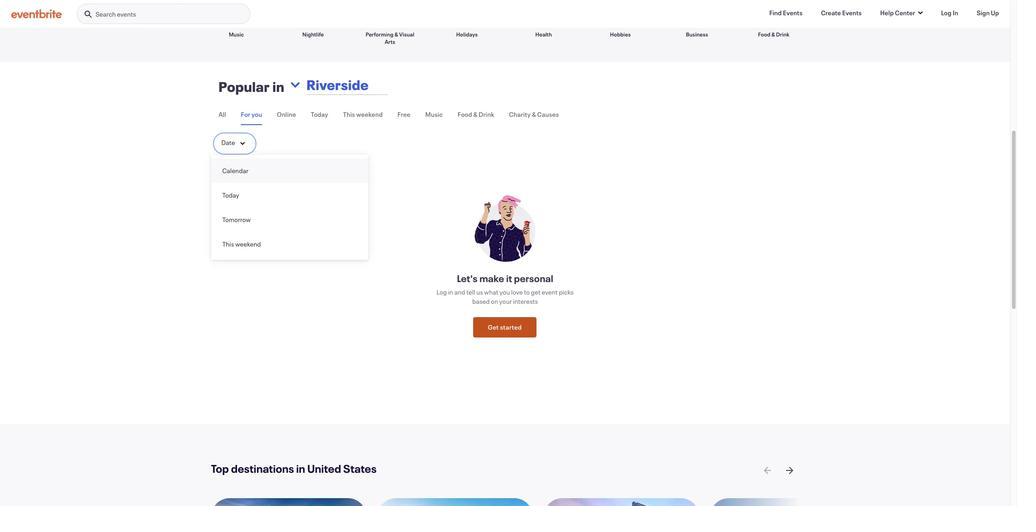 Task type: describe. For each thing, give the bounding box(es) containing it.
calendar menu item
[[211, 159, 368, 183]]

on
[[491, 297, 498, 306]]

event
[[542, 288, 558, 297]]

date
[[221, 138, 235, 147]]

get started button
[[473, 318, 537, 338]]

online button
[[277, 104, 296, 124]]

events for create events
[[842, 8, 862, 17]]

today for today button to the top
[[311, 110, 328, 119]]

this weekend for topmost this weekend button
[[343, 110, 383, 119]]

holidays
[[456, 30, 478, 38]]

food & drink link
[[749, 0, 799, 45]]

search events button
[[77, 4, 251, 24]]

tell
[[466, 288, 475, 297]]

popular in
[[219, 78, 284, 96]]

food & drink button
[[458, 104, 494, 124]]

arrow left chunky_svg image
[[762, 465, 773, 477]]

performing
[[366, 30, 394, 38]]

music button
[[425, 104, 443, 124]]

music link
[[211, 0, 262, 45]]

date button
[[213, 133, 256, 155]]

eventbrite image
[[11, 9, 62, 18]]

1 horizontal spatial music
[[425, 110, 443, 119]]

top destinations in united states
[[211, 462, 377, 477]]

all button
[[219, 104, 226, 124]]

0 vertical spatial food
[[758, 30, 771, 38]]

this for the bottom this weekend button
[[222, 240, 234, 249]]

create events
[[821, 8, 862, 17]]

0 vertical spatial drink
[[776, 30, 790, 38]]

united
[[307, 462, 341, 477]]

arts
[[385, 38, 395, 45]]

based
[[472, 297, 490, 306]]

get started link
[[473, 318, 537, 338]]

performing & visual arts
[[366, 30, 415, 45]]

interests
[[513, 297, 538, 306]]

started
[[500, 323, 522, 332]]

and
[[454, 288, 465, 297]]

for you
[[241, 110, 262, 119]]

weekend for topmost this weekend button
[[356, 110, 383, 119]]

help center
[[880, 8, 915, 17]]

1 horizontal spatial log
[[941, 8, 952, 17]]

top
[[211, 462, 229, 477]]

& inside performing & visual arts
[[395, 30, 398, 38]]

drink inside button
[[479, 110, 494, 119]]

personal
[[514, 272, 553, 285]]

hobbies
[[610, 30, 631, 38]]

you inside 'let's make it personal log in and tell us what you love to get event picks based on your interests'
[[500, 288, 510, 297]]

calendar button
[[211, 159, 368, 183]]

get started
[[488, 323, 522, 332]]

let's
[[457, 272, 478, 285]]

food inside button
[[458, 110, 472, 119]]

this weekend for the bottom this weekend button
[[222, 240, 261, 249]]

log inside 'let's make it personal log in and tell us what you love to get event picks based on your interests'
[[437, 288, 447, 297]]

in
[[953, 8, 958, 17]]

tomorrow
[[222, 215, 251, 224]]

& inside button
[[473, 110, 478, 119]]

0 vertical spatial this weekend button
[[343, 104, 383, 124]]

1 vertical spatial today button
[[211, 183, 368, 208]]

health link
[[519, 0, 569, 45]]

sign up
[[977, 8, 999, 17]]

arrow right chunky_svg image
[[784, 465, 795, 477]]



Task type: vqa. For each thing, say whether or not it's contained in the screenshot.
topmost The "For"
no



Task type: locate. For each thing, give the bounding box(es) containing it.
to
[[524, 288, 530, 297]]

you up your
[[500, 288, 510, 297]]

& right charity
[[532, 110, 536, 119]]

food & drink
[[758, 30, 790, 38], [458, 110, 494, 119]]

1 horizontal spatial weekend
[[356, 110, 383, 119]]

food right music button
[[458, 110, 472, 119]]

sign up link
[[970, 4, 1007, 22]]

&
[[395, 30, 398, 38], [772, 30, 775, 38], [473, 110, 478, 119], [532, 110, 536, 119]]

log in link
[[934, 4, 966, 22]]

0 horizontal spatial in
[[273, 78, 284, 96]]

in left united on the left of page
[[296, 462, 305, 477]]

0 vertical spatial food & drink
[[758, 30, 790, 38]]

1 vertical spatial log
[[437, 288, 447, 297]]

free
[[398, 110, 411, 119]]

today
[[311, 110, 328, 119], [222, 191, 239, 200]]

us
[[476, 288, 483, 297]]

0 vertical spatial music
[[229, 30, 244, 38]]

0 horizontal spatial this
[[222, 240, 234, 249]]

0 horizontal spatial events
[[783, 8, 803, 17]]

music
[[229, 30, 244, 38], [425, 110, 443, 119]]

menu
[[211, 159, 368, 256]]

make
[[480, 272, 504, 285]]

2 vertical spatial in
[[296, 462, 305, 477]]

1 horizontal spatial today
[[311, 110, 328, 119]]

food & drink down find
[[758, 30, 790, 38]]

calendar
[[222, 166, 249, 175]]

0 horizontal spatial you
[[252, 110, 262, 119]]

food
[[758, 30, 771, 38], [458, 110, 472, 119]]

charity
[[509, 110, 531, 119]]

performing & visual arts link
[[365, 0, 416, 45]]

create
[[821, 8, 841, 17]]

get
[[488, 323, 499, 332]]

today inside button
[[222, 191, 239, 200]]

1 vertical spatial music
[[425, 110, 443, 119]]

events right create
[[842, 8, 862, 17]]

love
[[511, 288, 523, 297]]

1 horizontal spatial in
[[296, 462, 305, 477]]

1 vertical spatial you
[[500, 288, 510, 297]]

1 vertical spatial this
[[222, 240, 234, 249]]

find events link
[[762, 4, 810, 22]]

1 horizontal spatial food
[[758, 30, 771, 38]]

1 vertical spatial food
[[458, 110, 472, 119]]

0 horizontal spatial drink
[[479, 110, 494, 119]]

0 horizontal spatial log
[[437, 288, 447, 297]]

charity & causes button
[[509, 104, 559, 124]]

search events
[[96, 10, 136, 18]]

0 horizontal spatial this weekend
[[222, 240, 261, 249]]

0 horizontal spatial food
[[458, 110, 472, 119]]

log in
[[941, 8, 958, 17]]

log left in
[[941, 8, 952, 17]]

tomorrow button
[[211, 208, 368, 232]]

0 horizontal spatial food & drink
[[458, 110, 494, 119]]

charity & causes
[[509, 110, 559, 119]]

0 horizontal spatial weekend
[[235, 240, 261, 249]]

states
[[343, 462, 377, 477]]

food & drink inside food & drink link
[[758, 30, 790, 38]]

weekend down tomorrow
[[235, 240, 261, 249]]

0 vertical spatial this
[[343, 110, 355, 119]]

0 vertical spatial today button
[[311, 104, 328, 124]]

in inside 'let's make it personal log in and tell us what you love to get event picks based on your interests'
[[448, 288, 453, 297]]

0 horizontal spatial music
[[229, 30, 244, 38]]

0 vertical spatial today
[[311, 110, 328, 119]]

0 vertical spatial log
[[941, 8, 952, 17]]

menu containing calendar
[[211, 159, 368, 256]]

holidays link
[[442, 0, 492, 45]]

today right online button
[[311, 110, 328, 119]]

what
[[484, 288, 499, 297]]

& inside button
[[532, 110, 536, 119]]

this weekend button
[[343, 104, 383, 124], [211, 232, 368, 256]]

in left and
[[448, 288, 453, 297]]

& left visual
[[395, 30, 398, 38]]

it
[[506, 272, 512, 285]]

center
[[895, 8, 915, 17]]

0 vertical spatial you
[[252, 110, 262, 119]]

this weekend left free button at top
[[343, 110, 383, 119]]

1 horizontal spatial events
[[842, 8, 862, 17]]

today for the bottom today button
[[222, 191, 239, 200]]

health
[[535, 30, 552, 38]]

find
[[769, 8, 782, 17]]

& down find
[[772, 30, 775, 38]]

food & drink right music button
[[458, 110, 494, 119]]

get
[[531, 288, 541, 297]]

today button
[[311, 104, 328, 124], [211, 183, 368, 208]]

1 vertical spatial drink
[[479, 110, 494, 119]]

log left and
[[437, 288, 447, 297]]

in up online
[[273, 78, 284, 96]]

1 horizontal spatial this
[[343, 110, 355, 119]]

0 vertical spatial weekend
[[356, 110, 383, 119]]

1 horizontal spatial food & drink
[[758, 30, 790, 38]]

today down calendar
[[222, 191, 239, 200]]

picks
[[559, 288, 574, 297]]

this for topmost this weekend button
[[343, 110, 355, 119]]

2 events from the left
[[842, 8, 862, 17]]

& right music button
[[473, 110, 478, 119]]

drink down find events link on the top right of page
[[776, 30, 790, 38]]

log
[[941, 8, 952, 17], [437, 288, 447, 297]]

2 horizontal spatial in
[[448, 288, 453, 297]]

let's make it personal log in and tell us what you love to get event picks based on your interests
[[437, 272, 574, 306]]

events
[[783, 8, 803, 17], [842, 8, 862, 17]]

drink
[[776, 30, 790, 38], [479, 110, 494, 119]]

1 vertical spatial today
[[222, 191, 239, 200]]

you right for
[[252, 110, 262, 119]]

for
[[241, 110, 250, 119]]

0 vertical spatial this weekend
[[343, 110, 383, 119]]

business link
[[672, 0, 722, 45]]

weekend for the bottom this weekend button
[[235, 240, 261, 249]]

up
[[991, 8, 999, 17]]

create events link
[[814, 4, 869, 22]]

destinations
[[231, 462, 294, 477]]

nightlife
[[302, 30, 324, 38]]

1 vertical spatial in
[[448, 288, 453, 297]]

1 horizontal spatial you
[[500, 288, 510, 297]]

None text field
[[304, 70, 474, 100]]

all
[[219, 110, 226, 119]]

events for find events
[[783, 8, 803, 17]]

in
[[273, 78, 284, 96], [448, 288, 453, 297], [296, 462, 305, 477]]

find events
[[769, 8, 803, 17]]

this weekend down tomorrow
[[222, 240, 261, 249]]

weekend
[[356, 110, 383, 119], [235, 240, 261, 249]]

business
[[686, 30, 708, 38]]

0 horizontal spatial today
[[222, 191, 239, 200]]

your
[[499, 297, 512, 306]]

hobbies link
[[595, 0, 646, 45]]

free button
[[398, 104, 411, 124]]

sign
[[977, 8, 990, 17]]

food down find
[[758, 30, 771, 38]]

1 horizontal spatial this weekend
[[343, 110, 383, 119]]

you
[[252, 110, 262, 119], [500, 288, 510, 297]]

visual
[[399, 30, 415, 38]]

for you button
[[241, 104, 262, 125]]

1 vertical spatial this weekend button
[[211, 232, 368, 256]]

online
[[277, 110, 296, 119]]

this weekend
[[343, 110, 383, 119], [222, 240, 261, 249]]

events
[[117, 10, 136, 18]]

1 vertical spatial weekend
[[235, 240, 261, 249]]

drink left charity
[[479, 110, 494, 119]]

1 horizontal spatial drink
[[776, 30, 790, 38]]

events right find
[[783, 8, 803, 17]]

you inside button
[[252, 110, 262, 119]]

weekend left free button at top
[[356, 110, 383, 119]]

help
[[880, 8, 894, 17]]

1 vertical spatial food & drink
[[458, 110, 494, 119]]

nightlife link
[[288, 0, 338, 45]]

this
[[343, 110, 355, 119], [222, 240, 234, 249]]

this weekend inside button
[[222, 240, 261, 249]]

search
[[96, 10, 116, 18]]

0 vertical spatial in
[[273, 78, 284, 96]]

1 vertical spatial this weekend
[[222, 240, 261, 249]]

popular
[[219, 78, 270, 96]]

1 events from the left
[[783, 8, 803, 17]]

causes
[[537, 110, 559, 119]]



